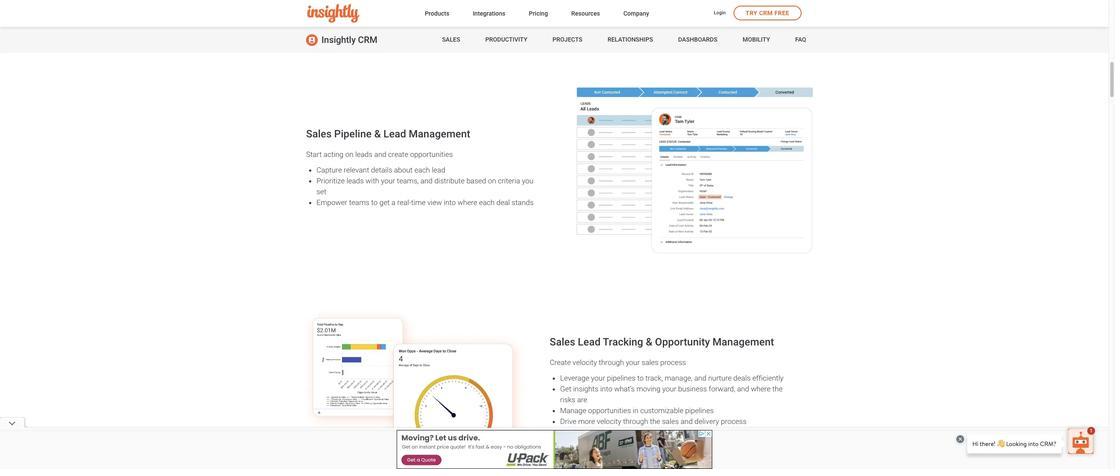 Task type: locate. For each thing, give the bounding box(es) containing it.
opportunity
[[655, 336, 710, 348]]

0 horizontal spatial where
[[458, 198, 477, 207]]

through down in
[[623, 417, 648, 426]]

products link
[[425, 8, 449, 20]]

1 vertical spatial each
[[479, 198, 495, 207]]

0 vertical spatial opportunities
[[410, 150, 453, 159]]

0 horizontal spatial opportunities
[[410, 150, 453, 159]]

customizable
[[640, 406, 683, 415]]

to left get
[[371, 198, 378, 207]]

create
[[550, 358, 571, 367]]

0 vertical spatial crm
[[759, 10, 773, 16]]

real-
[[397, 198, 411, 207]]

pipelines
[[607, 374, 636, 382], [685, 406, 714, 415]]

1 vertical spatial pipelines
[[685, 406, 714, 415]]

process right delivery
[[721, 417, 747, 426]]

insightly crm
[[321, 35, 377, 45]]

into left what's
[[600, 385, 612, 393]]

0 horizontal spatial &
[[374, 128, 381, 140]]

start
[[306, 150, 322, 159]]

insights
[[573, 385, 598, 393]]

1 vertical spatial on
[[488, 176, 496, 185]]

leads up relevant
[[355, 150, 372, 159]]

details
[[371, 165, 392, 174]]

sales up track, in the right bottom of the page
[[642, 358, 659, 367]]

tracking
[[603, 336, 643, 348]]

0 horizontal spatial each
[[414, 165, 430, 174]]

sales down customizable
[[662, 417, 679, 426]]

insightly logo image
[[307, 4, 359, 23]]

0 horizontal spatial process
[[660, 358, 686, 367]]

you
[[522, 176, 534, 185]]

0 horizontal spatial pipelines
[[607, 374, 636, 382]]

and down 'deals' on the right of page
[[737, 385, 749, 393]]

0 horizontal spatial sales
[[306, 128, 332, 140]]

leads down relevant
[[347, 176, 364, 185]]

distribute
[[434, 176, 465, 185]]

1 vertical spatial leads
[[347, 176, 364, 185]]

efficiently
[[752, 374, 784, 382]]

and down lead
[[420, 176, 433, 185]]

insightly
[[321, 35, 356, 45]]

pipelines up delivery
[[685, 406, 714, 415]]

0 horizontal spatial into
[[444, 198, 456, 207]]

your inside capture relevant details about each lead prioritize leads with your teams, and distribute based on criteria you set empower teams to get a real-time view into where each deal stands
[[381, 176, 395, 185]]

1 vertical spatial crm
[[358, 35, 377, 45]]

on right acting
[[345, 150, 353, 159]]

crm for try
[[759, 10, 773, 16]]

your up insights
[[591, 374, 605, 382]]

on
[[345, 150, 353, 159], [488, 176, 496, 185]]

lead up the create
[[383, 128, 406, 140]]

& right tracking
[[646, 336, 652, 348]]

where inside capture relevant details about each lead prioritize leads with your teams, and distribute based on criteria you set empower teams to get a real-time view into where each deal stands
[[458, 198, 477, 207]]

1 horizontal spatial the
[[772, 385, 783, 393]]

lead
[[383, 128, 406, 140], [578, 336, 601, 348]]

& up start acting on leads and create opportunities
[[374, 128, 381, 140]]

1 vertical spatial opportunities
[[588, 406, 631, 415]]

productivity
[[485, 36, 527, 43]]

criteria
[[498, 176, 520, 185]]

resources
[[571, 10, 600, 17]]

your
[[381, 176, 395, 185], [626, 358, 640, 367], [591, 374, 605, 382], [662, 385, 676, 393]]

to up moving
[[637, 374, 644, 382]]

on inside capture relevant details about each lead prioritize leads with your teams, and distribute based on criteria you set empower teams to get a real-time view into where each deal stands
[[488, 176, 496, 185]]

&
[[374, 128, 381, 140], [646, 336, 652, 348]]

sales down products link in the left of the page
[[442, 36, 460, 43]]

0 vertical spatial through
[[599, 358, 624, 367]]

opportunities up more
[[588, 406, 631, 415]]

0 vertical spatial pipelines
[[607, 374, 636, 382]]

1 horizontal spatial management
[[713, 336, 774, 348]]

1 horizontal spatial each
[[479, 198, 495, 207]]

1 horizontal spatial crm
[[759, 10, 773, 16]]

sales
[[442, 36, 460, 43], [306, 128, 332, 140], [550, 336, 575, 348]]

to
[[371, 198, 378, 207], [637, 374, 644, 382]]

0 vertical spatial where
[[458, 198, 477, 207]]

the down customizable
[[650, 417, 660, 426]]

management up lead
[[409, 128, 470, 140]]

1 horizontal spatial sales
[[662, 417, 679, 426]]

management
[[409, 128, 470, 140], [713, 336, 774, 348]]

capture relevant details about each lead prioritize leads with your teams, and distribute based on criteria you set empower teams to get a real-time view into where each deal stands
[[316, 165, 534, 207]]

sales up create
[[550, 336, 575, 348]]

create velocity through your sales process
[[550, 358, 686, 367]]

pricing
[[529, 10, 548, 17]]

empower
[[316, 198, 347, 207]]

into right view
[[444, 198, 456, 207]]

pipelines up what's
[[607, 374, 636, 382]]

1 horizontal spatial &
[[646, 336, 652, 348]]

where
[[458, 198, 477, 207], [751, 385, 771, 393]]

crm right try
[[759, 10, 773, 16]]

deal
[[496, 198, 510, 207]]

sales
[[642, 358, 659, 367], [662, 417, 679, 426]]

acting
[[324, 150, 344, 159]]

each
[[414, 165, 430, 174], [479, 198, 495, 207]]

0 vertical spatial management
[[409, 128, 470, 140]]

0 vertical spatial the
[[772, 385, 783, 393]]

your down manage,
[[662, 385, 676, 393]]

in
[[633, 406, 638, 415]]

into inside capture relevant details about each lead prioritize leads with your teams, and distribute based on criteria you set empower teams to get a real-time view into where each deal stands
[[444, 198, 456, 207]]

0 vertical spatial each
[[414, 165, 430, 174]]

each left deal
[[479, 198, 495, 207]]

your down details
[[381, 176, 395, 185]]

0 horizontal spatial on
[[345, 150, 353, 159]]

0 vertical spatial velocity
[[573, 358, 597, 367]]

and up 'business'
[[694, 374, 706, 382]]

the
[[772, 385, 783, 393], [650, 417, 660, 426]]

0 horizontal spatial to
[[371, 198, 378, 207]]

company link
[[623, 8, 649, 20]]

and
[[374, 150, 386, 159], [420, 176, 433, 185], [694, 374, 706, 382], [737, 385, 749, 393], [681, 417, 693, 426]]

where down based
[[458, 198, 477, 207]]

process
[[660, 358, 686, 367], [721, 417, 747, 426]]

try
[[746, 10, 757, 16]]

manage
[[560, 406, 586, 415]]

1 vertical spatial to
[[637, 374, 644, 382]]

sales for sales lead tracking & opportunity management
[[550, 336, 575, 348]]

0 vertical spatial process
[[660, 358, 686, 367]]

1 vertical spatial where
[[751, 385, 771, 393]]

1 horizontal spatial on
[[488, 176, 496, 185]]

1 horizontal spatial sales
[[442, 36, 460, 43]]

1 vertical spatial into
[[600, 385, 612, 393]]

products
[[425, 10, 449, 17]]

through down tracking
[[599, 358, 624, 367]]

1 vertical spatial the
[[650, 417, 660, 426]]

crm down insightly logo link
[[358, 35, 377, 45]]

0 horizontal spatial crm
[[358, 35, 377, 45]]

0 vertical spatial to
[[371, 198, 378, 207]]

what's
[[614, 385, 635, 393]]

1 horizontal spatial opportunities
[[588, 406, 631, 415]]

into
[[444, 198, 456, 207], [600, 385, 612, 393]]

each left lead
[[414, 165, 430, 174]]

1 vertical spatial sales
[[306, 128, 332, 140]]

lead
[[432, 165, 445, 174]]

velocity up leverage
[[573, 358, 597, 367]]

1 vertical spatial through
[[623, 417, 648, 426]]

your down tracking
[[626, 358, 640, 367]]

try crm free
[[746, 10, 789, 16]]

1 horizontal spatial where
[[751, 385, 771, 393]]

process up manage,
[[660, 358, 686, 367]]

relevant
[[344, 165, 369, 174]]

where down efficiently on the right of the page
[[751, 385, 771, 393]]

faq link
[[795, 27, 806, 53]]

on right based
[[488, 176, 496, 185]]

mobility
[[743, 36, 770, 43]]

0 vertical spatial into
[[444, 198, 456, 207]]

sales lead tracking & opportunity management
[[550, 336, 774, 348]]

forward,
[[709, 385, 735, 393]]

get
[[379, 198, 390, 207]]

2 vertical spatial sales
[[550, 336, 575, 348]]

1 vertical spatial lead
[[578, 336, 601, 348]]

1 vertical spatial process
[[721, 417, 747, 426]]

1 horizontal spatial lead
[[578, 336, 601, 348]]

sales up start
[[306, 128, 332, 140]]

1 vertical spatial velocity
[[597, 417, 621, 426]]

login link
[[714, 10, 726, 17]]

0 vertical spatial on
[[345, 150, 353, 159]]

1 vertical spatial &
[[646, 336, 652, 348]]

into inside leverage your pipelines to track, manage, and nurture deals efficiently get insights into what's moving your business forward, and where the risks are manage opportunities in customizable pipelines drive more velocity through the sales and delivery process
[[600, 385, 612, 393]]

the down efficiently on the right of the page
[[772, 385, 783, 393]]

management up 'deals' on the right of page
[[713, 336, 774, 348]]

velocity
[[573, 358, 597, 367], [597, 417, 621, 426]]

1 vertical spatial sales
[[662, 417, 679, 426]]

crm inside button
[[759, 10, 773, 16]]

0 vertical spatial leads
[[355, 150, 372, 159]]

teams,
[[397, 176, 419, 185]]

0 vertical spatial sales
[[442, 36, 460, 43]]

0 vertical spatial sales
[[642, 358, 659, 367]]

opportunities
[[410, 150, 453, 159], [588, 406, 631, 415]]

through
[[599, 358, 624, 367], [623, 417, 648, 426]]

velocity right more
[[597, 417, 621, 426]]

1 horizontal spatial into
[[600, 385, 612, 393]]

projects link
[[553, 27, 582, 53]]

lead left tracking
[[578, 336, 601, 348]]

1 horizontal spatial process
[[721, 417, 747, 426]]

2 horizontal spatial sales
[[550, 336, 575, 348]]

opportunities up lead
[[410, 150, 453, 159]]

1 horizontal spatial to
[[637, 374, 644, 382]]

0 horizontal spatial lead
[[383, 128, 406, 140]]



Task type: describe. For each thing, give the bounding box(es) containing it.
sales for sales pipeline & lead management
[[306, 128, 332, 140]]

are
[[577, 395, 587, 404]]

through inside leverage your pipelines to track, manage, and nurture deals efficiently get insights into what's moving your business forward, and where the risks are manage opportunities in customizable pipelines drive more velocity through the sales and delivery process
[[623, 417, 648, 426]]

start acting on leads and create opportunities
[[306, 150, 453, 159]]

and inside capture relevant details about each lead prioritize leads with your teams, and distribute based on criteria you set empower teams to get a real-time view into where each deal stands
[[420, 176, 433, 185]]

and up details
[[374, 150, 386, 159]]

about
[[394, 165, 413, 174]]

dashboards link
[[678, 27, 718, 53]]

risks
[[560, 395, 575, 404]]

set
[[316, 187, 326, 196]]

stands
[[512, 198, 534, 207]]

leverage your pipelines to track, manage, and nurture deals efficiently get insights into what's moving your business forward, and where the risks are manage opportunities in customizable pipelines drive more velocity through the sales and delivery process
[[560, 374, 784, 426]]

0 vertical spatial lead
[[383, 128, 406, 140]]

nurture
[[708, 374, 732, 382]]

sales lead tracking2 image
[[297, 302, 532, 469]]

teams
[[349, 198, 369, 207]]

sales pipeline & lead management
[[306, 128, 470, 140]]

more
[[578, 417, 595, 426]]

relationships link
[[608, 27, 653, 53]]

manage,
[[665, 374, 693, 382]]

try crm free button
[[734, 6, 801, 20]]

time
[[411, 198, 426, 207]]

to inside leverage your pipelines to track, manage, and nurture deals efficiently get insights into what's moving your business forward, and where the risks are manage opportunities in customizable pipelines drive more velocity through the sales and delivery process
[[637, 374, 644, 382]]

productivity link
[[485, 27, 527, 53]]

get
[[560, 385, 571, 393]]

2 sales pipeline and lead image
[[569, 81, 818, 259]]

relationships
[[608, 36, 653, 43]]

leads inside capture relevant details about each lead prioritize leads with your teams, and distribute based on criteria you set empower teams to get a real-time view into where each deal stands
[[347, 176, 364, 185]]

0 horizontal spatial sales
[[642, 358, 659, 367]]

delivery
[[695, 417, 719, 426]]

process inside leverage your pipelines to track, manage, and nurture deals efficiently get insights into what's moving your business forward, and where the risks are manage opportunities in customizable pipelines drive more velocity through the sales and delivery process
[[721, 417, 747, 426]]

insightly crm link
[[306, 27, 377, 53]]

try crm free link
[[734, 6, 801, 20]]

integrations
[[473, 10, 505, 17]]

drive
[[560, 417, 576, 426]]

free
[[775, 10, 789, 16]]

prioritize
[[316, 176, 345, 185]]

0 horizontal spatial management
[[409, 128, 470, 140]]

pipeline
[[334, 128, 372, 140]]

a
[[392, 198, 395, 207]]

projects
[[553, 36, 582, 43]]

faq
[[795, 36, 806, 43]]

opportunities inside leverage your pipelines to track, manage, and nurture deals efficiently get insights into what's moving your business forward, and where the risks are manage opportunities in customizable pipelines drive more velocity through the sales and delivery process
[[588, 406, 631, 415]]

0 horizontal spatial the
[[650, 417, 660, 426]]

deals
[[733, 374, 751, 382]]

business
[[678, 385, 707, 393]]

to inside capture relevant details about each lead prioritize leads with your teams, and distribute based on criteria you set empower teams to get a real-time view into where each deal stands
[[371, 198, 378, 207]]

0 vertical spatial &
[[374, 128, 381, 140]]

1 horizontal spatial pipelines
[[685, 406, 714, 415]]

view
[[427, 198, 442, 207]]

and left delivery
[[681, 417, 693, 426]]

where inside leverage your pipelines to track, manage, and nurture deals efficiently get insights into what's moving your business forward, and where the risks are manage opportunities in customizable pipelines drive more velocity through the sales and delivery process
[[751, 385, 771, 393]]

login
[[714, 10, 726, 16]]

1 vertical spatial management
[[713, 336, 774, 348]]

company
[[623, 10, 649, 17]]

sales inside leverage your pipelines to track, manage, and nurture deals efficiently get insights into what's moving your business forward, and where the risks are manage opportunities in customizable pipelines drive more velocity through the sales and delivery process
[[662, 417, 679, 426]]

track,
[[646, 374, 663, 382]]

capture
[[316, 165, 342, 174]]

pricing link
[[529, 8, 548, 20]]

moving
[[637, 385, 660, 393]]

resources link
[[571, 8, 600, 20]]

build and convert 1 image
[[297, 0, 547, 6]]

with
[[366, 176, 379, 185]]

sales link
[[442, 27, 460, 53]]

leverage
[[560, 374, 589, 382]]

velocity inside leverage your pipelines to track, manage, and nurture deals efficiently get insights into what's moving your business forward, and where the risks are manage opportunities in customizable pipelines drive more velocity through the sales and delivery process
[[597, 417, 621, 426]]

mobility link
[[743, 27, 770, 53]]

dashboards
[[678, 36, 718, 43]]

insightly logo link
[[307, 4, 411, 23]]

integrations link
[[473, 8, 505, 20]]

based
[[466, 176, 486, 185]]

create
[[388, 150, 408, 159]]

crm for insightly
[[358, 35, 377, 45]]



Task type: vqa. For each thing, say whether or not it's contained in the screenshot.
profitability,
no



